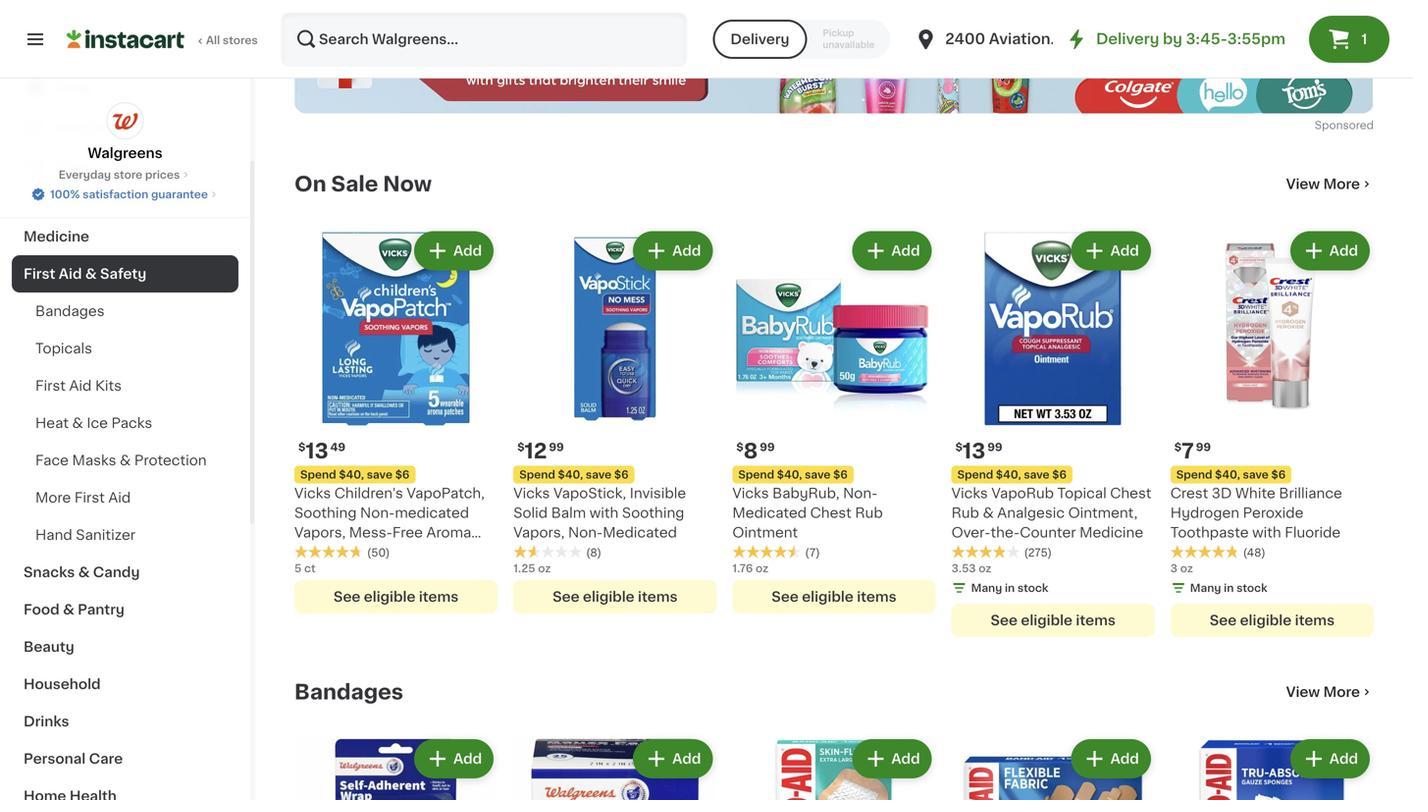Task type: locate. For each thing, give the bounding box(es) containing it.
pantry
[[78, 603, 125, 617]]

rub inside vicks vaporub topical chest rub & analgesic ointment, over-the-counter medicine
[[952, 506, 980, 520]]

$ inside $ 13 99
[[956, 442, 963, 453]]

non- up (8)
[[569, 526, 603, 540]]

delivery inside button
[[731, 32, 790, 46]]

stock down (275)
[[1018, 583, 1049, 594]]

$ for $ 12 99
[[518, 442, 525, 453]]

see eligible items for $ 13 99
[[991, 614, 1116, 628]]

None search field
[[281, 12, 688, 67]]

see for $ 12 99
[[553, 590, 580, 604]]

$6 for $ 7 99
[[1272, 470, 1287, 480]]

vicks for $ 13 49
[[295, 487, 331, 500]]

vapors, down solid
[[514, 526, 565, 540]]

1 vertical spatial bandages link
[[295, 681, 404, 704]]

1 horizontal spatial many in stock
[[1191, 583, 1268, 594]]

many down 3.53 oz
[[972, 583, 1003, 594]]

1 horizontal spatial chest
[[1111, 487, 1152, 500]]

the-
[[991, 526, 1020, 540]]

vicks up ointment
[[733, 487, 769, 500]]

first for first aid kits
[[35, 379, 66, 393]]

vicks inside vicks babyrub, non- medicated chest rub ointment
[[733, 487, 769, 500]]

soothing down invisible
[[622, 506, 685, 520]]

$6 up babyrub,
[[834, 470, 848, 480]]

$6 up white
[[1272, 470, 1287, 480]]

$ inside $ 13 49
[[299, 442, 306, 453]]

4 vicks from the left
[[952, 487, 989, 500]]

99 right 8
[[760, 442, 775, 453]]

0 vertical spatial with
[[590, 506, 619, 520]]

1 oz from the left
[[756, 563, 769, 574]]

spend $40, save $6 up the "vaporub" at the bottom right
[[958, 470, 1067, 480]]

$ up "crest" in the bottom of the page
[[1175, 442, 1182, 453]]

1 spend from the left
[[300, 470, 336, 480]]

spend $40, save $6 up vapostick,
[[520, 470, 629, 480]]

4 spend from the left
[[958, 470, 994, 480]]

99 inside $ 13 99
[[988, 442, 1003, 453]]

lists link
[[12, 147, 239, 187]]

2 view from the top
[[1287, 686, 1321, 699]]

1 many in stock from the left
[[972, 583, 1049, 594]]

1 horizontal spatial with
[[1253, 526, 1282, 540]]

item carousel region
[[267, 219, 1375, 649]]

sanitizer
[[76, 528, 136, 542]]

99 inside the $ 12 99
[[549, 442, 564, 453]]

2 stock from the left
[[1237, 583, 1268, 594]]

chest up ointment,
[[1111, 487, 1152, 500]]

bandages link
[[12, 293, 239, 330], [295, 681, 404, 704]]

items for $ 7 99
[[1296, 614, 1336, 628]]

see eligible items button down (7)
[[733, 581, 936, 614]]

eligible for $ 8 99
[[802, 590, 854, 604]]

see eligible items for $ 12 99
[[553, 590, 678, 604]]

eligible for $ 7 99
[[1241, 614, 1292, 628]]

medicated inside 'vicks vapostick, invisible solid balm with soothing vapors, non-medicated'
[[603, 526, 678, 540]]

1 horizontal spatial rub
[[952, 506, 980, 520]]

& inside 'link'
[[85, 267, 97, 281]]

vicks for $ 12 99
[[514, 487, 550, 500]]

spend up "crest" in the bottom of the page
[[1177, 470, 1213, 480]]

first up heat on the bottom left of page
[[35, 379, 66, 393]]

oz right the 1.25
[[538, 563, 551, 574]]

5 $40, from the left
[[1216, 470, 1241, 480]]

see eligible items button for $ 12 99
[[514, 581, 717, 614]]

see down the balm
[[553, 590, 580, 604]]

save up white
[[1244, 470, 1269, 480]]

5
[[295, 563, 302, 574]]

1 horizontal spatial 13
[[963, 441, 986, 462]]

$40, for $ 13 99
[[997, 470, 1022, 480]]

non-
[[844, 487, 878, 500], [360, 506, 395, 520], [569, 526, 603, 540]]

see eligible items button down (48)
[[1171, 604, 1375, 637]]

chest down babyrub,
[[811, 506, 852, 520]]

1 horizontal spatial medicated
[[733, 506, 807, 520]]

eligible down the (50) in the left of the page
[[364, 590, 416, 604]]

protection
[[134, 454, 207, 467]]

stock for 7
[[1237, 583, 1268, 594]]

aid inside 'link'
[[59, 267, 82, 281]]

$40, up the "vaporub" at the bottom right
[[997, 470, 1022, 480]]

first up hand sanitizer
[[74, 491, 105, 505]]

$40, up the 3d at the bottom right of the page
[[1216, 470, 1241, 480]]

1 rub from the left
[[856, 506, 883, 520]]

see down toothpaste
[[1210, 614, 1237, 628]]

99 for 13
[[988, 442, 1003, 453]]

vicks inside 'vicks vapostick, invisible solid balm with soothing vapors, non-medicated'
[[514, 487, 550, 500]]

view for bandages
[[1287, 686, 1321, 699]]

in for 13
[[1005, 583, 1016, 594]]

topicals
[[35, 342, 92, 355]]

oz for 8
[[756, 563, 769, 574]]

0 horizontal spatial 13
[[306, 441, 329, 462]]

2 vertical spatial non-
[[569, 526, 603, 540]]

5 $ from the left
[[1175, 442, 1182, 453]]

vapors,
[[295, 526, 346, 540], [514, 526, 565, 540]]

vapors, up 'patch'
[[295, 526, 346, 540]]

medicine down 100%
[[24, 230, 89, 244]]

save up 'children's'
[[367, 470, 393, 480]]

1 horizontal spatial soothing
[[622, 506, 685, 520]]

0 vertical spatial view
[[1287, 177, 1321, 191]]

non- up mess-
[[360, 506, 395, 520]]

2 spend $40, save $6 from the left
[[739, 470, 848, 480]]

eligible down (275)
[[1022, 614, 1073, 628]]

4 oz from the left
[[1181, 563, 1194, 574]]

masks
[[72, 454, 116, 467]]

view more link for bandages
[[1287, 683, 1375, 702]]

$ 7 99
[[1175, 441, 1212, 462]]

snacks
[[24, 566, 75, 579]]

1 vertical spatial medicine
[[1080, 526, 1144, 540]]

see down ointment
[[772, 590, 799, 604]]

vapors, inside 'vicks vapostick, invisible solid balm with soothing vapors, non-medicated'
[[514, 526, 565, 540]]

spend down $ 13 49
[[300, 470, 336, 480]]

$40, up vapostick,
[[558, 470, 584, 480]]

13
[[306, 441, 329, 462], [963, 441, 986, 462]]

$ up solid
[[518, 442, 525, 453]]

4 save from the left
[[1024, 470, 1050, 480]]

crest
[[1171, 487, 1209, 500]]

many in stock down 3.53 oz
[[972, 583, 1049, 594]]

1 vertical spatial chest
[[811, 506, 852, 520]]

1 many from the left
[[972, 583, 1003, 594]]

save up babyrub,
[[805, 470, 831, 480]]

see eligible items for $ 13 49
[[334, 590, 459, 604]]

medicated up ointment
[[733, 506, 807, 520]]

product group
[[295, 227, 498, 614], [514, 227, 717, 614], [733, 227, 936, 614], [952, 227, 1156, 637], [1171, 227, 1375, 637], [295, 736, 498, 800], [514, 736, 717, 800], [733, 736, 936, 800], [952, 736, 1156, 800], [1171, 736, 1375, 800]]

1 vertical spatial bandages
[[295, 682, 404, 703]]

1 vertical spatial medicated
[[603, 526, 678, 540]]

1 view from the top
[[1287, 177, 1321, 191]]

$40, up babyrub,
[[777, 470, 803, 480]]

1 vertical spatial non-
[[360, 506, 395, 520]]

see
[[334, 590, 361, 604], [772, 590, 799, 604], [553, 590, 580, 604], [991, 614, 1018, 628], [1210, 614, 1237, 628]]

see eligible items button
[[295, 581, 498, 614], [733, 581, 936, 614], [514, 581, 717, 614], [952, 604, 1156, 637], [1171, 604, 1375, 637]]

medicated
[[733, 506, 807, 520], [603, 526, 678, 540]]

vicks inside vicks vaporub topical chest rub & analgesic ointment, over-the-counter medicine
[[952, 487, 989, 500]]

0 horizontal spatial rub
[[856, 506, 883, 520]]

0 vertical spatial first
[[24, 267, 55, 281]]

$6 for $ 13 49
[[395, 470, 410, 480]]

eligible down (48)
[[1241, 614, 1292, 628]]

3 99 from the left
[[988, 442, 1003, 453]]

see eligible items down (8)
[[553, 590, 678, 604]]

1 horizontal spatial many
[[1191, 583, 1222, 594]]

in
[[1005, 583, 1016, 594], [1225, 583, 1235, 594]]

non- right babyrub,
[[844, 487, 878, 500]]

3 vicks from the left
[[514, 487, 550, 500]]

1 stock from the left
[[1018, 583, 1049, 594]]

vicks down $ 13 49
[[295, 487, 331, 500]]

$ left the 49
[[299, 442, 306, 453]]

eligible down (8)
[[583, 590, 635, 604]]

spend $40, save $6 for $ 13 49
[[300, 470, 410, 480]]

1 $40, from the left
[[339, 470, 364, 480]]

many in stock inside product group
[[1191, 583, 1268, 594]]

2 vapors, from the left
[[514, 526, 565, 540]]

over-
[[952, 526, 991, 540]]

aid left the kits
[[69, 379, 92, 393]]

personal care link
[[12, 740, 239, 778]]

kits
[[95, 379, 122, 393]]

oz right 3
[[1181, 563, 1194, 574]]

view more link for on sale now
[[1287, 174, 1375, 194]]

2 vertical spatial first
[[74, 491, 105, 505]]

toothpaste
[[1171, 526, 1250, 540]]

counter
[[1020, 526, 1077, 540]]

1 in from the left
[[1005, 583, 1016, 594]]

oz right the 3.53
[[979, 563, 992, 574]]

save for $ 8 99
[[805, 470, 831, 480]]

see eligible items
[[334, 590, 459, 604], [772, 590, 897, 604], [553, 590, 678, 604], [991, 614, 1116, 628], [1210, 614, 1336, 628]]

3 $40, from the left
[[558, 470, 584, 480]]

crest 3d white brilliance hydrogen peroxide toothpaste with fluoride
[[1171, 487, 1343, 540]]

2 99 from the left
[[549, 442, 564, 453]]

with down peroxide
[[1253, 526, 1282, 540]]

2 many in stock from the left
[[1191, 583, 1268, 594]]

medicated down invisible
[[603, 526, 678, 540]]

3 spend from the left
[[520, 470, 556, 480]]

first aid kits link
[[12, 367, 239, 405]]

12
[[525, 441, 547, 462]]

spend down '12'
[[520, 470, 556, 480]]

0 vertical spatial view more
[[1287, 177, 1361, 191]]

2 13 from the left
[[963, 441, 986, 462]]

2 save from the left
[[805, 470, 831, 480]]

99 for 7
[[1197, 442, 1212, 453]]

see down 'patch'
[[334, 590, 361, 604]]

items for $ 12 99
[[638, 590, 678, 604]]

see eligible items down (7)
[[772, 590, 897, 604]]

4 $6 from the left
[[1053, 470, 1067, 480]]

many in stock down (48)
[[1191, 583, 1268, 594]]

0 horizontal spatial chest
[[811, 506, 852, 520]]

$
[[299, 442, 306, 453], [737, 442, 744, 453], [518, 442, 525, 453], [956, 442, 963, 453], [1175, 442, 1182, 453]]

medicine down ointment,
[[1080, 526, 1144, 540]]

3 $ from the left
[[518, 442, 525, 453]]

vicks children's vapopatch, soothing non-medicated vapors, mess-free aroma patch
[[295, 487, 485, 559]]

1 horizontal spatial non-
[[569, 526, 603, 540]]

$6 up 'children's'
[[395, 470, 410, 480]]

5 spend $40, save $6 from the left
[[1177, 470, 1287, 480]]

&
[[85, 267, 97, 281], [72, 416, 83, 430], [120, 454, 131, 467], [983, 506, 994, 520], [78, 566, 90, 579], [63, 603, 74, 617]]

stock inside product group
[[1237, 583, 1268, 594]]

free
[[393, 526, 423, 540]]

hand
[[35, 528, 72, 542]]

chest
[[1111, 487, 1152, 500], [811, 506, 852, 520]]

with down vapostick,
[[590, 506, 619, 520]]

see eligible items button for $ 13 99
[[952, 604, 1156, 637]]

$40, for $ 8 99
[[777, 470, 803, 480]]

2 soothing from the left
[[622, 506, 685, 520]]

see for $ 13 49
[[334, 590, 361, 604]]

$40, up 'children's'
[[339, 470, 364, 480]]

2 many from the left
[[1191, 583, 1222, 594]]

1 vertical spatial first
[[35, 379, 66, 393]]

$ inside the $ 12 99
[[518, 442, 525, 453]]

1 button
[[1310, 16, 1390, 63]]

everyday store prices
[[59, 169, 180, 180]]

5 save from the left
[[1244, 470, 1269, 480]]

more for bandages
[[1324, 686, 1361, 699]]

1 save from the left
[[367, 470, 393, 480]]

3:45-
[[1187, 32, 1228, 46]]

5 $6 from the left
[[1272, 470, 1287, 480]]

many for 13
[[972, 583, 1003, 594]]

$ 8 99
[[737, 441, 775, 462]]

$6 up vapostick,
[[615, 470, 629, 480]]

0 vertical spatial medicated
[[733, 506, 807, 520]]

stock down (48)
[[1237, 583, 1268, 594]]

1 13 from the left
[[306, 441, 329, 462]]

oz right 1.76
[[756, 563, 769, 574]]

eligible for $ 12 99
[[583, 590, 635, 604]]

4 spend $40, save $6 from the left
[[958, 470, 1067, 480]]

all stores
[[206, 35, 258, 46]]

vapors, inside vicks children's vapopatch, soothing non-medicated vapors, mess-free aroma patch
[[295, 526, 346, 540]]

1 $6 from the left
[[395, 470, 410, 480]]

$6 up topical
[[1053, 470, 1067, 480]]

99 inside $ 7 99
[[1197, 442, 1212, 453]]

rub
[[856, 506, 883, 520], [952, 506, 980, 520]]

0 horizontal spatial vapors,
[[295, 526, 346, 540]]

1 horizontal spatial stock
[[1237, 583, 1268, 594]]

vicks vaporub topical chest rub & analgesic ointment, over-the-counter medicine
[[952, 487, 1152, 540]]

many in stock for 7
[[1191, 583, 1268, 594]]

0 horizontal spatial soothing
[[295, 506, 357, 520]]

aid left safety
[[59, 267, 82, 281]]

1 view more from the top
[[1287, 177, 1361, 191]]

1 vertical spatial aid
[[69, 379, 92, 393]]

many down 3 oz
[[1191, 583, 1222, 594]]

1 horizontal spatial vapors,
[[514, 526, 565, 540]]

2 $6 from the left
[[834, 470, 848, 480]]

in down the-
[[1005, 583, 1016, 594]]

0 horizontal spatial non-
[[360, 506, 395, 520]]

1 vertical spatial with
[[1253, 526, 1282, 540]]

add
[[454, 244, 482, 258], [673, 244, 701, 258], [892, 244, 921, 258], [1111, 244, 1140, 258], [1330, 244, 1359, 258], [454, 752, 482, 766], [673, 752, 701, 766], [892, 752, 921, 766], [1111, 752, 1140, 766], [1330, 752, 1359, 766]]

spend $40, save $6 up 'children's'
[[300, 470, 410, 480]]

spend $40, save $6 up babyrub,
[[739, 470, 848, 480]]

$40,
[[339, 470, 364, 480], [777, 470, 803, 480], [558, 470, 584, 480], [997, 470, 1022, 480], [1216, 470, 1241, 480]]

1 horizontal spatial delivery
[[1097, 32, 1160, 46]]

0 vertical spatial bandages link
[[12, 293, 239, 330]]

save up the "vaporub" at the bottom right
[[1024, 470, 1050, 480]]

0 vertical spatial aid
[[59, 267, 82, 281]]

2 $40, from the left
[[777, 470, 803, 480]]

see eligible items down (275)
[[991, 614, 1116, 628]]

$ up ointment
[[737, 442, 744, 453]]

0 horizontal spatial with
[[590, 506, 619, 520]]

medicated
[[395, 506, 469, 520]]

$ inside $ 8 99
[[737, 442, 744, 453]]

1 vertical spatial view
[[1287, 686, 1321, 699]]

0 horizontal spatial in
[[1005, 583, 1016, 594]]

4 $ from the left
[[956, 442, 963, 453]]

in down toothpaste
[[1225, 583, 1235, 594]]

see down 3.53 oz
[[991, 614, 1018, 628]]

beauty link
[[12, 628, 239, 666]]

2 view more link from the top
[[1287, 683, 1375, 702]]

see eligible items for $ 7 99
[[1210, 614, 1336, 628]]

household
[[24, 678, 101, 691]]

2 horizontal spatial non-
[[844, 487, 878, 500]]

13 up over-
[[963, 441, 986, 462]]

vicks
[[295, 487, 331, 500], [733, 487, 769, 500], [514, 487, 550, 500], [952, 487, 989, 500]]

99 right '12'
[[549, 442, 564, 453]]

first aid kits
[[35, 379, 122, 393]]

vicks up over-
[[952, 487, 989, 500]]

bandages
[[35, 304, 105, 318], [295, 682, 404, 703]]

food & pantry
[[24, 603, 125, 617]]

topical
[[1058, 487, 1107, 500]]

see eligible items button down the (50) in the left of the page
[[295, 581, 498, 614]]

1 horizontal spatial medicine
[[1080, 526, 1144, 540]]

first aid & safety link
[[12, 255, 239, 293]]

see eligible items button down (275)
[[952, 604, 1156, 637]]

1 vertical spatial view more link
[[1287, 683, 1375, 702]]

with inside 'vicks vapostick, invisible solid balm with soothing vapors, non-medicated'
[[590, 506, 619, 520]]

spend $40, save $6 up the 3d at the bottom right of the page
[[1177, 470, 1287, 480]]

white
[[1236, 487, 1276, 500]]

spend $40, save $6 for $ 7 99
[[1177, 470, 1287, 480]]

0 horizontal spatial bandages
[[35, 304, 105, 318]]

0 vertical spatial chest
[[1111, 487, 1152, 500]]

balm
[[552, 506, 586, 520]]

2 vicks from the left
[[733, 487, 769, 500]]

1 $ from the left
[[299, 442, 306, 453]]

eligible for $ 13 49
[[364, 590, 416, 604]]

soothing up 'patch'
[[295, 506, 357, 520]]

spend down $ 8 99
[[739, 470, 775, 480]]

4 $40, from the left
[[997, 470, 1022, 480]]

1 vicks from the left
[[295, 487, 331, 500]]

medicine inside vicks vaporub topical chest rub & analgesic ointment, over-the-counter medicine
[[1080, 526, 1144, 540]]

13 for $ 13 49
[[306, 441, 329, 462]]

patch
[[295, 546, 334, 559]]

vapostick,
[[554, 487, 627, 500]]

(48)
[[1244, 548, 1266, 558]]

stock
[[1018, 583, 1049, 594], [1237, 583, 1268, 594]]

spend $40, save $6
[[300, 470, 410, 480], [739, 470, 848, 480], [520, 470, 629, 480], [958, 470, 1067, 480], [1177, 470, 1287, 480]]

2 rub from the left
[[952, 506, 980, 520]]

$ for $ 13 99
[[956, 442, 963, 453]]

drinks
[[24, 715, 69, 729]]

in inside product group
[[1225, 583, 1235, 594]]

see eligible items down (48)
[[1210, 614, 1336, 628]]

non- inside vicks children's vapopatch, soothing non-medicated vapors, mess-free aroma patch
[[360, 506, 395, 520]]

see eligible items button down (8)
[[514, 581, 717, 614]]

& left safety
[[85, 267, 97, 281]]

5 spend from the left
[[1177, 470, 1213, 480]]

see eligible items button for $ 13 49
[[295, 581, 498, 614]]

0 horizontal spatial many
[[972, 583, 1003, 594]]

vicks up solid
[[514, 487, 550, 500]]

1 soothing from the left
[[295, 506, 357, 520]]

2 in from the left
[[1225, 583, 1235, 594]]

& up the-
[[983, 506, 994, 520]]

0 vertical spatial medicine
[[24, 230, 89, 244]]

0 horizontal spatial delivery
[[731, 32, 790, 46]]

oz for 7
[[1181, 563, 1194, 574]]

2 spend from the left
[[739, 470, 775, 480]]

$6 for $ 13 99
[[1053, 470, 1067, 480]]

view more
[[1287, 177, 1361, 191], [1287, 686, 1361, 699]]

save up vapostick,
[[586, 470, 612, 480]]

3 $6 from the left
[[615, 470, 629, 480]]

0 vertical spatial view more link
[[1287, 174, 1375, 194]]

★★★★★
[[295, 545, 363, 559], [295, 545, 363, 559], [733, 545, 802, 559], [733, 545, 802, 559], [514, 545, 582, 559], [952, 545, 1021, 559], [952, 545, 1021, 559], [1171, 545, 1240, 559], [1171, 545, 1240, 559]]

13 for $ 13 99
[[963, 441, 986, 462]]

99 right 7
[[1197, 442, 1212, 453]]

0 horizontal spatial medicated
[[603, 526, 678, 540]]

99 up the "vaporub" at the bottom right
[[988, 442, 1003, 453]]

1 horizontal spatial in
[[1225, 583, 1235, 594]]

0 horizontal spatial medicine
[[24, 230, 89, 244]]

spend down $ 13 99
[[958, 470, 994, 480]]

1 spend $40, save $6 from the left
[[300, 470, 410, 480]]

$6 for $ 12 99
[[615, 470, 629, 480]]

1 vapors, from the left
[[295, 526, 346, 540]]

product group containing 12
[[514, 227, 717, 614]]

save
[[367, 470, 393, 480], [805, 470, 831, 480], [586, 470, 612, 480], [1024, 470, 1050, 480], [1244, 470, 1269, 480]]

see eligible items down the (50) in the left of the page
[[334, 590, 459, 604]]

see eligible items button for $ 7 99
[[1171, 604, 1375, 637]]

49
[[331, 442, 346, 453]]

eligible down (7)
[[802, 590, 854, 604]]

1 view more link from the top
[[1287, 174, 1375, 194]]

$ up over-
[[956, 442, 963, 453]]

$ inside $ 7 99
[[1175, 442, 1182, 453]]

2 $ from the left
[[737, 442, 744, 453]]

2 view more from the top
[[1287, 686, 1361, 699]]

2 oz from the left
[[538, 563, 551, 574]]

0 vertical spatial bandages
[[35, 304, 105, 318]]

3:55pm
[[1228, 32, 1286, 46]]

3 spend $40, save $6 from the left
[[520, 470, 629, 480]]

0 horizontal spatial stock
[[1018, 583, 1049, 594]]

13 left the 49
[[306, 441, 329, 462]]

vicks vapostick, invisible solid balm with soothing vapors, non-medicated
[[514, 487, 687, 540]]

1 horizontal spatial bandages link
[[295, 681, 404, 704]]

2 vertical spatial more
[[1324, 686, 1361, 699]]

0 vertical spatial more
[[1324, 177, 1361, 191]]

& left ice
[[72, 416, 83, 430]]

heat & ice packs
[[35, 416, 152, 430]]

1 99 from the left
[[760, 442, 775, 453]]

3 save from the left
[[586, 470, 612, 480]]

0 vertical spatial non-
[[844, 487, 878, 500]]

on sale now
[[295, 174, 432, 194]]

walgreens
[[88, 146, 163, 160]]

aid down face masks & protection
[[108, 491, 131, 505]]

100%
[[50, 189, 80, 200]]

vicks inside vicks children's vapopatch, soothing non-medicated vapors, mess-free aroma patch
[[295, 487, 331, 500]]

4 99 from the left
[[1197, 442, 1212, 453]]

first up topicals
[[24, 267, 55, 281]]

99 inside $ 8 99
[[760, 442, 775, 453]]

delivery by 3:45-3:55pm link
[[1065, 27, 1286, 51]]

$40, for $ 12 99
[[558, 470, 584, 480]]

many in stock
[[972, 583, 1049, 594], [1191, 583, 1268, 594]]

3.53 oz
[[952, 563, 992, 574]]

3 oz from the left
[[979, 563, 992, 574]]

instacart logo image
[[67, 27, 185, 51]]

1 vertical spatial view more
[[1287, 686, 1361, 699]]

0 horizontal spatial bandages link
[[12, 293, 239, 330]]

0 horizontal spatial many in stock
[[972, 583, 1049, 594]]

first inside 'link'
[[24, 267, 55, 281]]



Task type: describe. For each thing, give the bounding box(es) containing it.
vicks babyrub, non- medicated chest rub ointment
[[733, 487, 883, 540]]

spend for $ 8 99
[[739, 470, 775, 480]]

1 vertical spatial more
[[35, 491, 71, 505]]

2400 aviation dr button
[[914, 12, 1073, 67]]

save for $ 13 99
[[1024, 470, 1050, 480]]

2400 aviation dr
[[946, 32, 1073, 46]]

walgreens logo image
[[107, 102, 144, 139]]

1.76 oz
[[733, 563, 769, 574]]

99 for 8
[[760, 442, 775, 453]]

delivery for delivery by 3:45-3:55pm
[[1097, 32, 1160, 46]]

many in stock for 13
[[972, 583, 1049, 594]]

see eligible items button for $ 8 99
[[733, 581, 936, 614]]

children's
[[335, 487, 403, 500]]

1.76
[[733, 563, 753, 574]]

99 for 12
[[549, 442, 564, 453]]

prices
[[145, 169, 180, 180]]

food
[[24, 603, 60, 617]]

soothing inside vicks children's vapopatch, soothing non-medicated vapors, mess-free aroma patch
[[295, 506, 357, 520]]

invisible
[[630, 487, 687, 500]]

(7)
[[806, 548, 821, 558]]

medicated inside vicks babyrub, non- medicated chest rub ointment
[[733, 506, 807, 520]]

save for $ 7 99
[[1244, 470, 1269, 480]]

$ for $ 13 49
[[299, 442, 306, 453]]

buy
[[55, 121, 83, 135]]

hand sanitizer link
[[12, 516, 239, 554]]

items for $ 13 49
[[419, 590, 459, 604]]

oz for 13
[[979, 563, 992, 574]]

satisfaction
[[83, 189, 149, 200]]

aid for kits
[[69, 379, 92, 393]]

stock for 13
[[1018, 583, 1049, 594]]

save for $ 13 49
[[367, 470, 393, 480]]

everyday store prices link
[[59, 167, 192, 183]]

see eligible items for $ 8 99
[[772, 590, 897, 604]]

product group containing 8
[[733, 227, 936, 614]]

peroxide
[[1244, 506, 1304, 520]]

household link
[[12, 666, 239, 703]]

spo
[[1316, 120, 1337, 131]]

aid for &
[[59, 267, 82, 281]]

Search field
[[283, 14, 686, 65]]

(8)
[[586, 548, 602, 558]]

100% satisfaction guarantee
[[50, 189, 208, 200]]

1.25
[[514, 563, 536, 574]]

vicks for $ 8 99
[[733, 487, 769, 500]]

eligible for $ 13 99
[[1022, 614, 1073, 628]]

hand sanitizer
[[35, 528, 136, 542]]

7
[[1182, 441, 1195, 462]]

candy
[[93, 566, 140, 579]]

ct
[[304, 563, 316, 574]]

8
[[744, 441, 758, 462]]

ointment,
[[1069, 506, 1138, 520]]

by
[[1164, 32, 1183, 46]]

stores
[[223, 35, 258, 46]]

5 ct
[[295, 563, 316, 574]]

(275)
[[1025, 548, 1053, 558]]

chest inside vicks vaporub topical chest rub & analgesic ointment, over-the-counter medicine
[[1111, 487, 1152, 500]]

(50)
[[367, 548, 390, 558]]

more first aid link
[[12, 479, 239, 516]]

walgreens link
[[88, 102, 163, 163]]

non- inside vicks babyrub, non- medicated chest rub ointment
[[844, 487, 878, 500]]

service type group
[[713, 20, 891, 59]]

babyrub,
[[773, 487, 840, 500]]

view for on sale now
[[1287, 177, 1321, 191]]

& right the food
[[63, 603, 74, 617]]

$40, for $ 13 49
[[339, 470, 364, 480]]

see for $ 7 99
[[1210, 614, 1237, 628]]

first for first aid & safety
[[24, 267, 55, 281]]

medicine link
[[12, 218, 239, 255]]

all stores link
[[67, 12, 259, 67]]

all
[[206, 35, 220, 46]]

bandages link for topicals link
[[12, 293, 239, 330]]

snacks & candy link
[[12, 554, 239, 591]]

face
[[35, 454, 69, 467]]

aroma
[[427, 526, 472, 540]]

personal care
[[24, 752, 123, 766]]

topicals link
[[12, 330, 239, 367]]

face masks & protection link
[[12, 442, 239, 479]]

face masks & protection
[[35, 454, 207, 467]]

1.25 oz
[[514, 563, 551, 574]]

with inside crest 3d white brilliance hydrogen peroxide toothpaste with fluoride
[[1253, 526, 1282, 540]]

in for 7
[[1225, 583, 1235, 594]]

view more for on sale now
[[1287, 177, 1361, 191]]

analgesic
[[998, 506, 1065, 520]]

3 oz
[[1171, 563, 1194, 574]]

aviation
[[990, 32, 1051, 46]]

$ for $ 7 99
[[1175, 442, 1182, 453]]

items for $ 8 99
[[857, 590, 897, 604]]

everyday
[[59, 169, 111, 180]]

delivery for delivery
[[731, 32, 790, 46]]

heat & ice packs link
[[12, 405, 239, 442]]

heat
[[35, 416, 69, 430]]

3.53
[[952, 563, 977, 574]]

fluoride
[[1286, 526, 1342, 540]]

it
[[86, 121, 96, 135]]

view more for bandages
[[1287, 686, 1361, 699]]

3
[[1171, 563, 1178, 574]]

$ 13 99
[[956, 441, 1003, 462]]

more for on sale now
[[1324, 177, 1361, 191]]

first aid & safety
[[24, 267, 147, 281]]

save for $ 12 99
[[586, 470, 612, 480]]

non- inside 'vicks vapostick, invisible solid balm with soothing vapors, non-medicated'
[[569, 526, 603, 540]]

rub inside vicks babyrub, non- medicated chest rub ointment
[[856, 506, 883, 520]]

food & pantry link
[[12, 591, 239, 628]]

$ for $ 8 99
[[737, 442, 744, 453]]

100% satisfaction guarantee button
[[31, 183, 220, 202]]

oz for 12
[[538, 563, 551, 574]]

spend for $ 13 49
[[300, 470, 336, 480]]

buy it again link
[[12, 108, 239, 147]]

bandages link for view more link for bandages
[[295, 681, 404, 704]]

& right the masks on the left
[[120, 454, 131, 467]]

see for $ 13 99
[[991, 614, 1018, 628]]

spend $40, save $6 for $ 13 99
[[958, 470, 1067, 480]]

guarantee
[[151, 189, 208, 200]]

& inside vicks vaporub topical chest rub & analgesic ointment, over-the-counter medicine
[[983, 506, 994, 520]]

1 horizontal spatial bandages
[[295, 682, 404, 703]]

sale
[[331, 174, 378, 194]]

& left the candy
[[78, 566, 90, 579]]

beauty
[[24, 640, 74, 654]]

personal
[[24, 752, 86, 766]]

3d
[[1212, 487, 1233, 500]]

$ 13 49
[[299, 441, 346, 462]]

safety
[[100, 267, 147, 281]]

many for 7
[[1191, 583, 1222, 594]]

spend $40, save $6 for $ 8 99
[[739, 470, 848, 480]]

soothing inside 'vicks vapostick, invisible solid balm with soothing vapors, non-medicated'
[[622, 506, 685, 520]]

nsored
[[1337, 120, 1375, 131]]

vicks for $ 13 99
[[952, 487, 989, 500]]

again
[[99, 121, 138, 135]]

$6 for $ 8 99
[[834, 470, 848, 480]]

1
[[1362, 32, 1368, 46]]

mess-
[[349, 526, 393, 540]]

see for $ 8 99
[[772, 590, 799, 604]]

spend for $ 13 99
[[958, 470, 994, 480]]

ointment
[[733, 526, 798, 540]]

2 vertical spatial aid
[[108, 491, 131, 505]]

$ 12 99
[[518, 441, 564, 462]]

shop
[[55, 82, 92, 95]]

spend for $ 7 99
[[1177, 470, 1213, 480]]

product group containing 7
[[1171, 227, 1375, 637]]

• sponsored: unwrap brush time joy with gifts that brighten their smile. shop now. image
[[295, 0, 1375, 113]]

$40, for $ 7 99
[[1216, 470, 1241, 480]]

spend $40, save $6 for $ 12 99
[[520, 470, 629, 480]]

vaporub
[[992, 487, 1055, 500]]

spend for $ 12 99
[[520, 470, 556, 480]]

dr
[[1055, 32, 1073, 46]]

snacks & candy
[[24, 566, 140, 579]]

items for $ 13 99
[[1077, 614, 1116, 628]]

on sale now link
[[295, 172, 432, 196]]

chest inside vicks babyrub, non- medicated chest rub ointment
[[811, 506, 852, 520]]

on
[[295, 174, 327, 194]]



Task type: vqa. For each thing, say whether or not it's contained in the screenshot.
$ 13 49's see eligible items
yes



